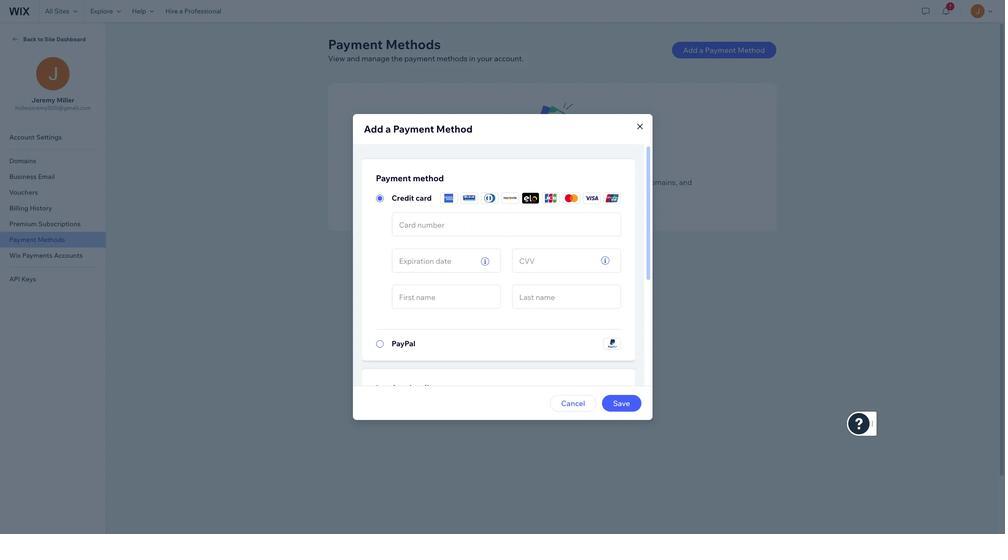 Task type: locate. For each thing, give the bounding box(es) containing it.
methods
[[437, 54, 468, 63], [553, 164, 584, 173], [445, 178, 476, 187]]

purchase
[[514, 178, 546, 187]]

business email
[[9, 173, 55, 181]]

a
[[179, 7, 183, 15], [700, 45, 704, 55], [386, 123, 391, 135], [531, 206, 535, 215]]

1 horizontal spatial methods
[[386, 36, 441, 52]]

your left account. at top
[[477, 54, 493, 63]]

premium inside sidebar element
[[9, 220, 37, 228]]

1 vertical spatial premium
[[9, 220, 37, 228]]

wix payments accounts link
[[0, 248, 106, 264]]

invoice
[[376, 383, 405, 394]]

all
[[45, 7, 53, 15]]

0 vertical spatial method
[[738, 45, 765, 55]]

1 vertical spatial methods
[[38, 236, 65, 244]]

api
[[9, 275, 20, 284]]

0 horizontal spatial method
[[436, 123, 473, 135]]

payment
[[328, 36, 383, 52], [705, 45, 736, 55], [393, 123, 434, 135], [376, 173, 411, 184], [412, 178, 443, 187], [537, 206, 567, 215], [9, 236, 36, 244]]

add a payment method
[[683, 45, 765, 55], [364, 123, 473, 135]]

subscriptions
[[38, 220, 81, 228]]

0 vertical spatial in
[[469, 54, 476, 63]]

in left account. at top
[[469, 54, 476, 63]]

methods inside sidebar element
[[38, 236, 65, 244]]

premium
[[548, 178, 579, 187], [9, 220, 37, 228]]

history
[[30, 204, 52, 213]]

hire
[[165, 7, 178, 15]]

and
[[347, 54, 360, 63], [679, 178, 693, 187]]

email
[[38, 173, 55, 181]]

domains,
[[646, 178, 678, 187]]

0 horizontal spatial add a payment method
[[364, 123, 473, 135]]

to
[[38, 36, 43, 42], [506, 178, 513, 187]]

hire a professional
[[165, 7, 221, 15]]

your up "services"
[[594, 164, 610, 173]]

payment
[[405, 54, 435, 63], [520, 164, 551, 173]]

premium inside payment methods you use to purchase premium services like plans, domains, and business email will be saved here.
[[548, 178, 579, 187]]

payment inside sidebar element
[[9, 236, 36, 244]]

0 vertical spatial to
[[38, 36, 43, 42]]

0 horizontal spatial payment
[[405, 54, 435, 63]]

business
[[9, 173, 37, 181]]

1 horizontal spatial in
[[586, 164, 592, 173]]

0 horizontal spatial add
[[364, 123, 383, 135]]

site
[[45, 36, 55, 42]]

0 vertical spatial methods
[[386, 36, 441, 52]]

services
[[581, 178, 609, 187]]

your
[[477, 54, 493, 63], [594, 164, 610, 173]]

be
[[560, 189, 569, 198]]

1 vertical spatial method
[[436, 123, 473, 135]]

account
[[9, 133, 35, 142]]

to left site
[[38, 36, 43, 42]]

1 horizontal spatial method
[[569, 206, 596, 215]]

business
[[495, 189, 525, 198]]

yet
[[642, 164, 653, 173]]

professional
[[184, 7, 221, 15]]

methods inside payment methods view and manage the payment methods in your account.
[[386, 36, 441, 52]]

and right domains,
[[679, 178, 693, 187]]

method
[[413, 173, 444, 184]]

1 horizontal spatial your
[[594, 164, 610, 173]]

email
[[527, 189, 546, 198]]

cancel button
[[550, 395, 597, 412]]

premium up be on the top right
[[548, 178, 579, 187]]

0 vertical spatial and
[[347, 54, 360, 63]]

1 horizontal spatial and
[[679, 178, 693, 187]]

the
[[391, 54, 403, 63]]

0 vertical spatial your
[[477, 54, 493, 63]]

to inside payment methods you use to purchase premium services like plans, domains, and business email will be saved here.
[[506, 178, 513, 187]]

2 horizontal spatial add
[[683, 45, 698, 55]]

account settings link
[[0, 129, 106, 145]]

0 horizontal spatial methods
[[38, 236, 65, 244]]

0 vertical spatial payment
[[405, 54, 435, 63]]

wix
[[9, 252, 21, 260]]

account settings
[[9, 133, 62, 142]]

miller
[[57, 96, 74, 104]]

to up business
[[506, 178, 513, 187]]

0 vertical spatial methods
[[437, 54, 468, 63]]

1 horizontal spatial to
[[506, 178, 513, 187]]

api keys
[[9, 275, 36, 284]]

methods inside payment methods view and manage the payment methods in your account.
[[437, 54, 468, 63]]

1 horizontal spatial add a payment method
[[683, 45, 765, 55]]

and inside payment methods view and manage the payment methods in your account.
[[347, 54, 360, 63]]

payment methods view and manage the payment methods in your account.
[[328, 36, 524, 63]]

account.
[[494, 54, 524, 63]]

sidebar element
[[0, 22, 106, 535]]

1 vertical spatial add
[[364, 123, 383, 135]]

2 vertical spatial methods
[[445, 178, 476, 187]]

add a payment method inside button
[[683, 45, 765, 55]]

Last name text field
[[517, 285, 616, 309]]

payment up purchase
[[520, 164, 551, 173]]

paypal
[[392, 339, 416, 349]]

2 vertical spatial add
[[515, 206, 529, 215]]

None telephone field
[[397, 249, 474, 272]]

add
[[683, 45, 698, 55], [364, 123, 383, 135], [515, 206, 529, 215]]

in up "services"
[[586, 164, 592, 173]]

0 horizontal spatial and
[[347, 54, 360, 63]]

view
[[328, 54, 345, 63]]

methods up the at top
[[386, 36, 441, 52]]

dashboard
[[57, 36, 86, 42]]

method
[[738, 45, 765, 55], [436, 123, 473, 135], [569, 206, 596, 215]]

1 vertical spatial to
[[506, 178, 513, 187]]

0 horizontal spatial your
[[477, 54, 493, 63]]

in
[[469, 54, 476, 63], [586, 164, 592, 173]]

1 horizontal spatial premium
[[548, 178, 579, 187]]

back to site dashboard
[[23, 36, 86, 42]]

payment inside payment methods view and manage the payment methods in your account.
[[405, 54, 435, 63]]

methods down premium subscriptions link
[[38, 236, 65, 244]]

premium down billing
[[9, 220, 37, 228]]

payment right the at top
[[405, 54, 435, 63]]

you
[[452, 164, 465, 173]]

1 vertical spatial and
[[679, 178, 693, 187]]

manage
[[362, 54, 390, 63]]

1 vertical spatial methods
[[553, 164, 584, 173]]

1 vertical spatial payment
[[520, 164, 551, 173]]

0 horizontal spatial premium
[[9, 220, 37, 228]]

any
[[505, 164, 518, 173]]

have
[[487, 164, 504, 173]]

you
[[477, 178, 490, 187]]

keys
[[22, 275, 36, 284]]

and right view in the top of the page
[[347, 54, 360, 63]]

payment method
[[376, 173, 444, 184]]

accounts
[[54, 252, 83, 260]]

0 horizontal spatial in
[[469, 54, 476, 63]]

billing history link
[[0, 200, 106, 216]]

back
[[23, 36, 36, 42]]

sites
[[54, 7, 69, 15]]

use
[[492, 178, 504, 187]]

all sites
[[45, 7, 69, 15]]

like
[[611, 178, 623, 187]]

0 vertical spatial add a payment method
[[683, 45, 765, 55]]

methods
[[386, 36, 441, 52], [38, 236, 65, 244]]

+ add a payment method button
[[509, 205, 596, 216]]

0 horizontal spatial to
[[38, 36, 43, 42]]

millerjeremy500@gmail.com
[[15, 104, 91, 111]]

2 vertical spatial method
[[569, 206, 596, 215]]

0 vertical spatial premium
[[548, 178, 579, 187]]

1 vertical spatial your
[[594, 164, 610, 173]]

+ add a payment method
[[509, 206, 596, 215]]



Task type: vqa. For each thing, say whether or not it's contained in the screenshot.
Premium in the The Sidebar element
yes



Task type: describe. For each thing, give the bounding box(es) containing it.
save
[[613, 399, 630, 408]]

payment methods
[[9, 236, 65, 244]]

First name text field
[[397, 285, 496, 309]]

wix payments accounts
[[9, 252, 83, 260]]

help
[[132, 7, 146, 15]]

your inside payment methods view and manage the payment methods in your account.
[[477, 54, 493, 63]]

saved
[[571, 189, 591, 198]]

payment inside payment methods view and manage the payment methods in your account.
[[328, 36, 383, 52]]

methods inside payment methods you use to purchase premium services like plans, domains, and business email will be saved here.
[[445, 178, 476, 187]]

to inside sidebar element
[[38, 36, 43, 42]]

methods for payment methods view and manage the payment methods in your account.
[[386, 36, 441, 52]]

billing history
[[9, 204, 52, 213]]

0 vertical spatial add
[[683, 45, 698, 55]]

account
[[612, 164, 640, 173]]

billing
[[9, 204, 28, 213]]

1 vertical spatial in
[[586, 164, 592, 173]]

jeremy miller millerjeremy500@gmail.com
[[15, 96, 91, 111]]

payments
[[22, 252, 53, 260]]

1 vertical spatial add a payment method
[[364, 123, 473, 135]]

you don't have any payment methods in your account yet
[[452, 164, 653, 173]]

credit
[[392, 194, 414, 203]]

don't
[[467, 164, 485, 173]]

premium subscriptions link
[[0, 216, 106, 232]]

business email link
[[0, 169, 106, 185]]

explore
[[90, 7, 113, 15]]

1 horizontal spatial payment
[[520, 164, 551, 173]]

domains link
[[0, 153, 106, 169]]

plans,
[[624, 178, 645, 187]]

domains
[[9, 157, 36, 165]]

add a payment method button
[[672, 42, 777, 58]]

cancel
[[562, 399, 585, 408]]

2 horizontal spatial method
[[738, 45, 765, 55]]

and inside payment methods you use to purchase premium services like plans, domains, and business email will be saved here.
[[679, 178, 693, 187]]

payment inside payment methods you use to purchase premium services like plans, domains, and business email will be saved here.
[[412, 178, 443, 187]]

+
[[509, 206, 513, 215]]

vouchers
[[9, 188, 38, 197]]

jeremy
[[31, 96, 55, 104]]

details
[[407, 383, 434, 394]]

hire a professional link
[[160, 0, 227, 22]]

invoice details
[[376, 383, 434, 394]]

settings
[[36, 133, 62, 142]]

methods for payment methods
[[38, 236, 65, 244]]

will
[[547, 189, 559, 198]]

back to site dashboard link
[[11, 35, 95, 43]]

payment methods link
[[0, 232, 106, 248]]

premium subscriptions
[[9, 220, 81, 228]]

save button
[[602, 395, 642, 412]]

card
[[416, 194, 432, 203]]

api keys link
[[0, 271, 106, 287]]

help button
[[126, 0, 160, 22]]

credit card
[[392, 194, 432, 203]]

vouchers link
[[0, 185, 106, 200]]

in inside payment methods view and manage the payment methods in your account.
[[469, 54, 476, 63]]

here.
[[593, 189, 610, 198]]

payment methods you use to purchase premium services like plans, domains, and business email will be saved here.
[[412, 178, 693, 198]]

1 horizontal spatial add
[[515, 206, 529, 215]]



